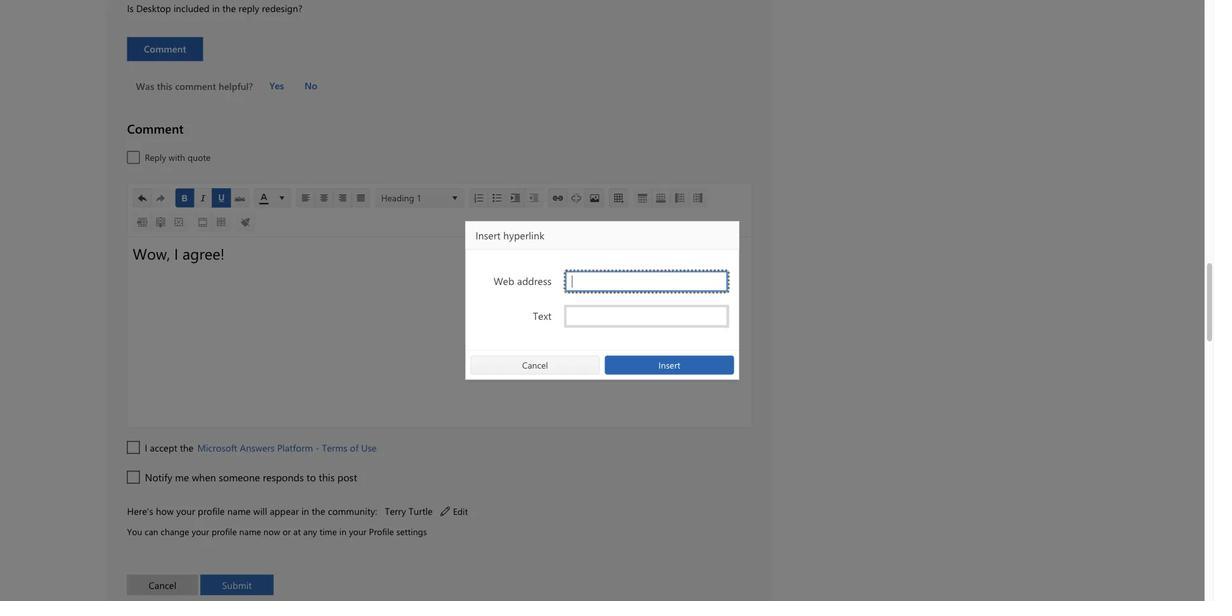 Task type: locate. For each thing, give the bounding box(es) containing it.
insert
[[476, 229, 501, 242], [659, 359, 681, 371]]

platform
[[277, 442, 313, 454]]

1 vertical spatial insert
[[659, 359, 681, 371]]

name left the will
[[227, 505, 251, 518]]

cancel button
[[471, 356, 600, 375]]

0 vertical spatial this
[[157, 80, 172, 92]]

yes
[[269, 79, 284, 92]]

0 horizontal spatial insert
[[476, 229, 501, 242]]

name down here's how your profile name will appear in the community:
[[239, 526, 261, 538]]

0 horizontal spatial in
[[212, 2, 220, 14]]

1 horizontal spatial insert
[[659, 359, 681, 371]]

the
[[222, 2, 236, 14], [180, 442, 194, 454], [312, 505, 325, 518]]

someone
[[219, 471, 260, 484]]

yes button
[[261, 77, 293, 95]]

to
[[307, 471, 316, 484]]

the left reply
[[222, 2, 236, 14]]

this
[[157, 80, 172, 92], [319, 471, 335, 484]]

i
[[174, 243, 178, 264], [145, 442, 147, 454]]

1 vertical spatial name
[[239, 526, 261, 538]]

1 horizontal spatial in
[[301, 505, 309, 518]]

no
[[304, 79, 317, 92]]

1 vertical spatial the
[[180, 442, 194, 454]]

comment
[[144, 43, 186, 55], [127, 120, 184, 137]]

notify me when someone responds to this post
[[145, 471, 357, 484]]

your right change
[[192, 526, 209, 538]]

your right "how"
[[176, 505, 195, 518]]

name
[[227, 505, 251, 518], [239, 526, 261, 538]]

here's how your profile name will appear in the community:
[[127, 505, 377, 518]]

when
[[192, 471, 216, 484]]

insert down text text field
[[659, 359, 681, 371]]

edit
[[453, 506, 468, 517]]

insert hyperlink dialog
[[465, 222, 739, 380]]

any
[[303, 526, 317, 538]]

1 horizontal spatial i
[[174, 243, 178, 264]]

your
[[176, 505, 195, 518], [192, 526, 209, 538], [349, 526, 367, 538]]

now
[[264, 526, 280, 538]]

Here's how your profile name will appear in the community: text field
[[385, 501, 440, 521]]

0 vertical spatial i
[[174, 243, 178, 264]]

edit image
[[440, 506, 450, 519]]

microsoft
[[197, 442, 237, 454]]

your down community:
[[349, 526, 367, 538]]

1 vertical spatial in
[[301, 505, 309, 518]]

comment up was
[[144, 43, 186, 55]]

in
[[212, 2, 220, 14], [301, 505, 309, 518], [339, 526, 347, 538]]

0 horizontal spatial the
[[180, 442, 194, 454]]

1 horizontal spatial this
[[319, 471, 335, 484]]

the up any
[[312, 505, 325, 518]]

2 horizontal spatial in
[[339, 526, 347, 538]]

insert left hyperlink
[[476, 229, 501, 242]]

1 vertical spatial i
[[145, 442, 147, 454]]

web address
[[494, 274, 552, 288]]

in right time
[[339, 526, 347, 538]]

comment up reply
[[127, 120, 184, 137]]

this right to
[[319, 471, 335, 484]]

reply with quote
[[145, 152, 211, 163]]

0 vertical spatial the
[[222, 2, 236, 14]]

insert for insert
[[659, 359, 681, 371]]

agree!
[[183, 243, 225, 264]]

2 vertical spatial in
[[339, 526, 347, 538]]

at
[[293, 526, 301, 538]]

-
[[316, 442, 319, 454]]

i left accept
[[145, 442, 147, 454]]

appear
[[270, 505, 299, 518]]

0 vertical spatial insert
[[476, 229, 501, 242]]

is desktop included in the reply redesign?
[[127, 2, 302, 14]]

2 horizontal spatial the
[[312, 505, 325, 518]]

0 horizontal spatial this
[[157, 80, 172, 92]]

the right accept
[[180, 442, 194, 454]]

profile
[[198, 505, 225, 518], [212, 526, 237, 538]]

answers
[[240, 442, 275, 454]]

in right included
[[212, 2, 220, 14]]

this right was
[[157, 80, 172, 92]]

group
[[133, 189, 170, 208], [175, 189, 249, 208], [296, 189, 370, 208], [469, 189, 543, 208], [549, 189, 604, 208], [633, 189, 708, 208], [133, 213, 189, 232], [194, 213, 231, 232]]

cancel
[[522, 359, 548, 371]]

will
[[253, 505, 267, 518]]

insert for insert hyperlink
[[476, 229, 501, 242]]

profile down when on the bottom left of page
[[198, 505, 225, 518]]

microsoft answers platform - terms of use link
[[196, 440, 378, 456]]

profile down here's how your profile name will appear in the community:
[[212, 526, 237, 538]]

desktop
[[136, 2, 171, 14]]

1 vertical spatial profile
[[212, 526, 237, 538]]

text
[[533, 309, 552, 322]]

toolbar
[[128, 184, 752, 238]]

community:
[[328, 505, 377, 518]]

address
[[517, 274, 552, 288]]

insert inside button
[[659, 359, 681, 371]]

insert button
[[605, 356, 734, 375]]

i right wow,
[[174, 243, 178, 264]]

in right appear
[[301, 505, 309, 518]]

0 vertical spatial comment
[[144, 43, 186, 55]]



Task type: vqa. For each thing, say whether or not it's contained in the screenshot.
Notify
yes



Task type: describe. For each thing, give the bounding box(es) containing it.
0 vertical spatial in
[[212, 2, 220, 14]]

of
[[350, 442, 359, 454]]

quote
[[188, 152, 211, 163]]

no button
[[296, 77, 326, 95]]

comment inside button
[[144, 43, 186, 55]]

1 vertical spatial comment
[[127, 120, 184, 137]]

hyperlink
[[503, 229, 545, 242]]

1 vertical spatial this
[[319, 471, 335, 484]]

use
[[361, 442, 377, 454]]

i accept the microsoft answers platform - terms of use
[[145, 442, 377, 454]]

post
[[338, 471, 357, 484]]

included
[[174, 2, 210, 14]]

responds
[[263, 471, 304, 484]]

Text text field
[[566, 306, 728, 327]]

wow, i agree!
[[133, 243, 225, 264]]

or
[[283, 526, 291, 538]]

0 vertical spatial profile
[[198, 505, 225, 518]]

profile
[[369, 526, 394, 538]]

me
[[175, 471, 189, 484]]

Submit submit
[[201, 575, 273, 596]]

reply
[[145, 152, 166, 163]]

helpful?
[[219, 80, 253, 92]]

is
[[127, 2, 134, 14]]

comment button
[[127, 37, 203, 61]]

terms
[[322, 442, 347, 454]]

2 vertical spatial the
[[312, 505, 325, 518]]

web
[[494, 274, 514, 288]]

time
[[320, 526, 337, 538]]

was
[[136, 80, 154, 92]]

1 horizontal spatial the
[[222, 2, 236, 14]]

you can change your profile name now or at any time in your profile settings
[[127, 526, 427, 538]]

here's
[[127, 505, 153, 518]]

you
[[127, 526, 142, 538]]

settings
[[396, 526, 427, 538]]

change
[[161, 526, 189, 538]]

i inside text field
[[174, 243, 178, 264]]

reply
[[239, 2, 259, 14]]

notify
[[145, 471, 172, 484]]

Web address text field
[[566, 272, 728, 292]]

wow,
[[133, 243, 170, 264]]

comment
[[175, 80, 216, 92]]

can
[[145, 526, 158, 538]]

redesign?
[[262, 2, 302, 14]]

Cancel submit
[[127, 575, 198, 596]]

0 horizontal spatial i
[[145, 442, 147, 454]]

how
[[156, 505, 174, 518]]

with
[[169, 152, 185, 163]]

accept
[[150, 442, 177, 454]]

insert hyperlink
[[476, 229, 545, 242]]

was this comment helpful?
[[136, 80, 253, 92]]

Post a question or answer text field
[[128, 238, 752, 428]]

0 vertical spatial name
[[227, 505, 251, 518]]



